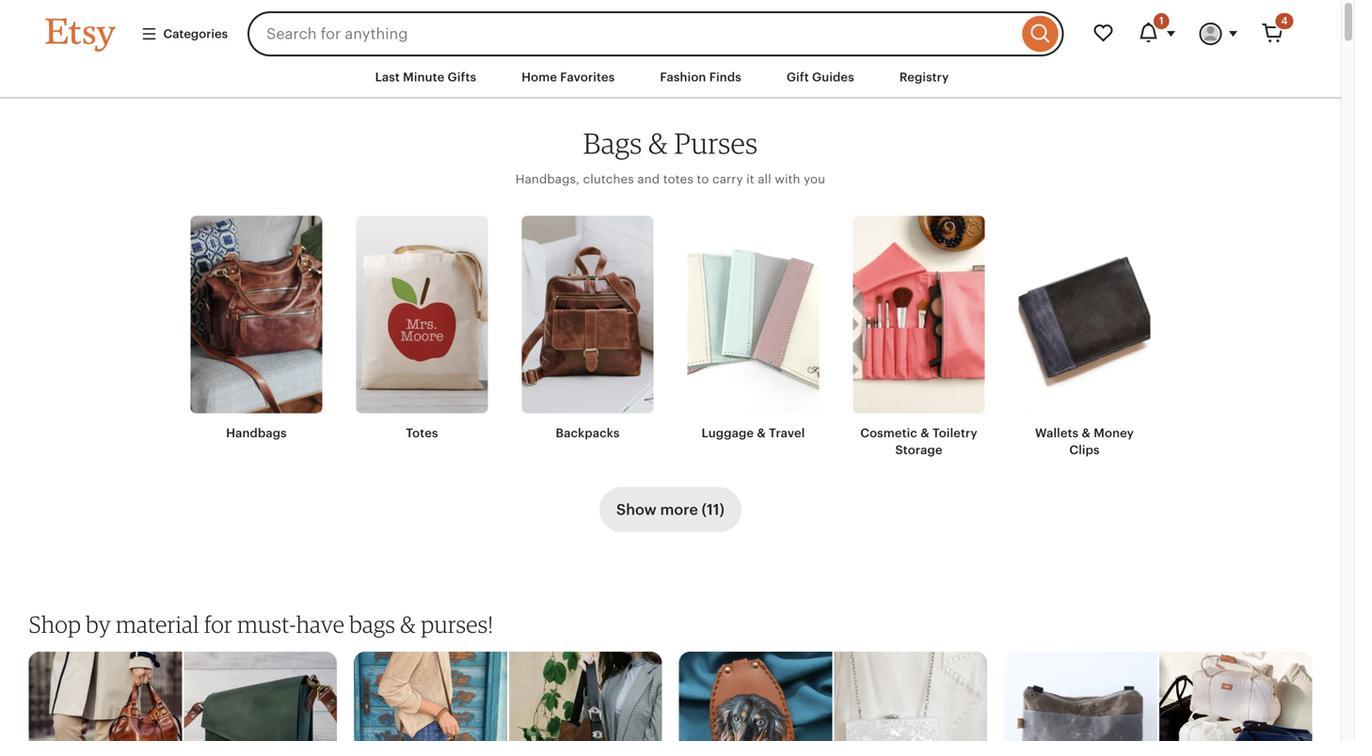 Task type: locate. For each thing, give the bounding box(es) containing it.
1
[[1160, 15, 1164, 27]]

categories button
[[127, 17, 242, 51]]

categories
[[163, 27, 228, 41]]

clutches
[[583, 172, 634, 186]]

& up clips
[[1082, 426, 1091, 441]]

handbags link
[[191, 216, 322, 442]]

suede leather crossbody bag woman, brown leather cross body purse, small leather handbag, slouchy leather bag, suede bag, gift for her mayko image
[[353, 652, 507, 742]]

backpacks
[[556, 426, 620, 441]]

gift guides
[[787, 70, 855, 84]]

with
[[775, 172, 801, 186]]

shop
[[29, 611, 81, 639]]

finds
[[710, 70, 742, 84]]

and
[[638, 172, 660, 186]]

4 link
[[1251, 11, 1296, 56]]

travel
[[769, 426, 805, 441]]

registry link
[[886, 60, 963, 94]]

(11)
[[702, 502, 725, 519]]

1 button
[[1126, 11, 1188, 56]]

bags & purses
[[583, 126, 758, 161]]

purses!
[[421, 611, 494, 639]]

wallets
[[1035, 426, 1079, 441]]

money
[[1094, 426, 1134, 441]]

wallets & money clips
[[1035, 426, 1134, 458]]

menu bar
[[12, 56, 1330, 99]]

personalized duffle bag | bridal shower gifts | monogrammed travel bags | honeymoon bag | bridesmaid proposal | bachelorette party image
[[1160, 652, 1314, 742]]

home favorites
[[522, 70, 615, 84]]

backpacks link
[[522, 216, 654, 442]]

& right bags
[[400, 611, 416, 639]]

None search field
[[248, 11, 1064, 56]]

fashion finds
[[660, 70, 742, 84]]

storage
[[896, 444, 943, 458]]

& up and on the top left of the page
[[649, 126, 668, 161]]

last
[[375, 70, 400, 84]]

must-
[[237, 611, 296, 639]]

gifts
[[448, 70, 477, 84]]

registry
[[900, 70, 949, 84]]

minute
[[403, 70, 445, 84]]

& inside wallets & money clips
[[1082, 426, 1091, 441]]

&
[[649, 126, 668, 161], [757, 426, 766, 441], [921, 426, 930, 441], [1082, 426, 1091, 441], [400, 611, 416, 639]]

none search field inside categories banner
[[248, 11, 1064, 56]]

4
[[1282, 15, 1288, 27]]

& up storage
[[921, 426, 930, 441]]

& inside cosmetic & toiletry storage
[[921, 426, 930, 441]]

leather bag, handmade leather bag, handbag, woman leather bag, elegant leather bag, made in italy handbag image
[[28, 652, 182, 742]]

carry
[[713, 172, 743, 186]]

leather bucket bag in brown suede & black leather, leather handbag, shoulder bag, hobo bag, bags and purses,gift for her,gift for girlfriend image
[[509, 652, 663, 742]]

show
[[617, 502, 657, 519]]

home
[[522, 70, 557, 84]]

categories banner
[[12, 0, 1330, 56]]

cosmetic & toiletry storage link
[[853, 216, 985, 459]]

toiletry
[[933, 426, 978, 441]]

show more (11) button
[[600, 487, 742, 533]]

wallets & money clips link
[[1019, 216, 1151, 459]]

cosmetic & toiletry storage
[[861, 426, 978, 458]]

& left "travel"
[[757, 426, 766, 441]]

& for money
[[1082, 426, 1091, 441]]



Task type: describe. For each thing, give the bounding box(es) containing it.
handbags, clutches and totes to carry it all with you
[[516, 172, 826, 186]]

handbags,
[[516, 172, 580, 186]]

gift guides link
[[773, 60, 869, 94]]

& for toiletry
[[921, 426, 930, 441]]

luggage & travel
[[702, 426, 805, 441]]

cosmetic
[[861, 426, 918, 441]]

fashion finds link
[[646, 60, 756, 94]]

last minute gifts
[[375, 70, 477, 84]]

more
[[660, 502, 698, 519]]

totes
[[406, 426, 438, 441]]

handbags
[[226, 426, 287, 441]]

bags
[[350, 611, 395, 639]]

luggage
[[702, 426, 754, 441]]

fashion
[[660, 70, 706, 84]]

you
[[804, 172, 826, 186]]

menu bar containing last minute gifts
[[12, 56, 1330, 99]]

luggage & travel link
[[688, 216, 819, 442]]

to
[[697, 172, 709, 186]]

purses
[[674, 126, 758, 161]]

favorites
[[560, 70, 615, 84]]

material
[[116, 611, 199, 639]]

custom acrylic clutch | personalized clutch | bride clutch | bride purse | mrs. clutch | acrylic purse | honeymoon clutch | bride accessory image
[[834, 652, 988, 742]]

dachshund dog lover gift dog portrait custom painting personalized leather keychain wallet custom name pet keychain leather key holder image
[[678, 652, 832, 742]]

it
[[747, 172, 755, 186]]

totes
[[663, 172, 694, 186]]

bags
[[583, 126, 643, 161]]

by
[[86, 611, 111, 639]]

& for purses
[[649, 126, 668, 161]]

shop by material for must-have bags & purses!
[[29, 611, 494, 639]]

clips
[[1070, 444, 1100, 458]]

& for travel
[[757, 426, 766, 441]]

Search for anything text field
[[248, 11, 1018, 56]]

small leather purse women, leather crossbody bag, cross body bag, handmade leather handbags, cute shoulder bag, personalized gifts for her image
[[184, 652, 338, 742]]

for
[[204, 611, 232, 639]]

totes link
[[356, 216, 488, 442]]

home favorites link
[[508, 60, 629, 94]]

all
[[758, 172, 772, 186]]

guides
[[812, 70, 855, 84]]

last minute gifts link
[[361, 60, 491, 94]]

have
[[296, 611, 345, 639]]

show more (11)
[[617, 502, 725, 519]]

gift
[[787, 70, 809, 84]]

multi coloured rounded waxed canvas crossbody bag, with top zipper and exterior pocket. rugged waxed canvas bag for outdoors and travel. image
[[1003, 652, 1158, 742]]



Task type: vqa. For each thing, say whether or not it's contained in the screenshot.
Add associated with Add to collection
no



